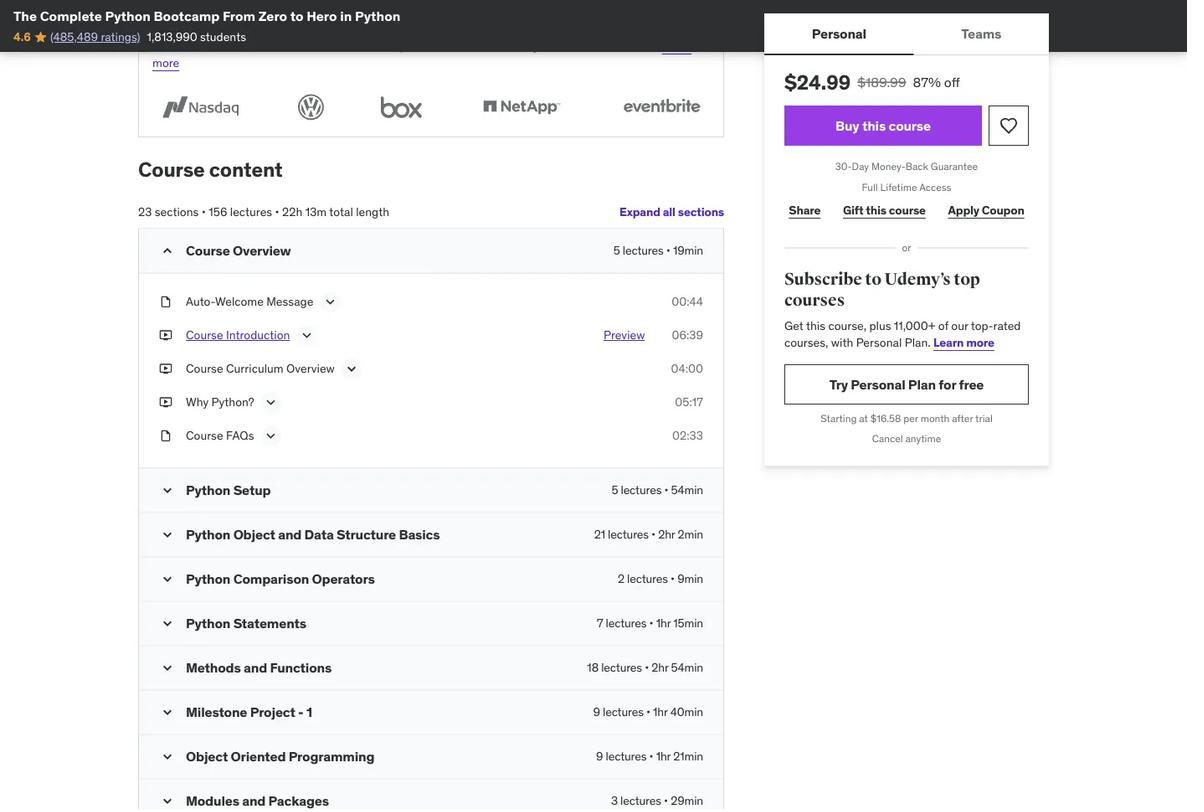 Task type: vqa. For each thing, say whether or not it's contained in the screenshot.
with
yes



Task type: describe. For each thing, give the bounding box(es) containing it.
2 sections from the left
[[155, 204, 199, 219]]

xsmall image for 05:17
[[159, 394, 173, 411]]

• for object oriented programming
[[649, 749, 654, 764]]

total
[[329, 204, 353, 219]]

04:00
[[671, 361, 704, 376]]

gift this course
[[843, 203, 926, 218]]

(485,489 ratings)
[[50, 29, 140, 44]]

free
[[959, 375, 984, 393]]

0 vertical spatial for
[[286, 39, 300, 54]]

welcome
[[215, 294, 264, 309]]

• for python setup
[[665, 483, 669, 498]]

5 lectures • 19min
[[614, 243, 704, 258]]

lectures right 3
[[621, 793, 662, 808]]

milestone
[[186, 703, 247, 720]]

1 horizontal spatial and
[[278, 526, 302, 543]]

2 vertical spatial personal
[[851, 375, 906, 393]]

1 horizontal spatial to
[[354, 18, 367, 35]]

off
[[945, 73, 960, 90]]

5 lectures • 54min
[[612, 483, 704, 498]]

teams
[[962, 25, 1002, 42]]

back
[[906, 160, 929, 173]]

course,
[[829, 318, 867, 333]]

methods and functions
[[186, 659, 332, 676]]

this course was selected for our collection of top-rated courses trusted by businesses worldwide.
[[152, 39, 659, 54]]

from
[[223, 7, 256, 24]]

1,813,990
[[147, 29, 197, 44]]

(485,489
[[50, 29, 98, 44]]

$24.99 $189.99 87% off
[[785, 70, 960, 95]]

1 54min from the top
[[671, 483, 704, 498]]

teams button
[[914, 13, 1049, 54]]

course inside button
[[889, 117, 931, 134]]

milestone project - 1
[[186, 703, 312, 720]]

nasdaq image
[[152, 91, 249, 123]]

lectures for python comparison operators
[[627, 571, 668, 586]]

in
[[340, 7, 352, 24]]

share
[[789, 203, 821, 218]]

full
[[862, 180, 878, 193]]

learn for top companies offer this course to their employees
[[662, 39, 692, 54]]

preview
[[604, 328, 645, 343]]

gift this course link
[[839, 194, 931, 227]]

0 vertical spatial overview
[[233, 242, 291, 259]]

or
[[902, 241, 912, 254]]

employees
[[401, 18, 469, 35]]

• for milestone project - 1
[[647, 705, 651, 720]]

operators
[[312, 570, 375, 587]]

collection
[[323, 39, 374, 54]]

this for get
[[807, 318, 826, 333]]

1 horizontal spatial for
[[939, 375, 957, 393]]

course down lifetime
[[889, 203, 926, 218]]

businesses
[[542, 39, 600, 54]]

access
[[920, 180, 952, 193]]

23 sections • 156 lectures • 22h 13m total length
[[138, 204, 390, 219]]

top companies offer this course to their employees
[[152, 18, 469, 35]]

try
[[830, 375, 848, 393]]

course content
[[138, 157, 283, 182]]

the complete python bootcamp from zero to hero in python
[[13, 7, 401, 24]]

small image for milestone project - 1
[[159, 704, 176, 721]]

learn more link for top companies offer this course to their employees
[[152, 39, 692, 70]]

learn more for top companies offer this course to their employees
[[152, 39, 692, 70]]

1
[[306, 703, 312, 720]]

9 lectures • 1hr 40min
[[593, 705, 704, 720]]

02:33
[[673, 428, 704, 443]]

selected
[[238, 39, 283, 54]]

starting at $16.58 per month after trial cancel anytime
[[821, 412, 993, 445]]

coupon
[[982, 203, 1025, 218]]

students
[[200, 29, 246, 44]]

xsmall image for preview
[[159, 327, 173, 344]]

show lecture description image for curriculum
[[343, 361, 360, 377]]

more for subscribe to udemy's top courses
[[967, 335, 995, 350]]

1hr for programming
[[656, 749, 671, 764]]

auto-
[[186, 294, 215, 309]]

per
[[904, 412, 919, 425]]

7
[[597, 616, 603, 631]]

30-
[[836, 160, 852, 173]]

guarantee
[[931, 160, 978, 173]]

expand all sections button
[[620, 195, 724, 228]]

trusted
[[486, 39, 524, 54]]

our inside get this course, plus 11,000+ of our top-rated courses, with personal plan.
[[952, 318, 969, 333]]

this
[[152, 39, 174, 54]]

2hr for python object and data structure basics
[[658, 527, 675, 542]]

subscribe to udemy's top courses
[[785, 269, 981, 311]]

9 for object oriented programming
[[596, 749, 603, 764]]

• left 22h 13m
[[275, 204, 280, 219]]

why python?
[[186, 395, 254, 410]]

show lecture description image
[[322, 294, 339, 310]]

programming
[[289, 748, 375, 765]]

small image for python statements
[[159, 615, 176, 632]]

5 for course overview
[[614, 243, 620, 258]]

2 54min from the top
[[671, 660, 704, 675]]

this for gift
[[866, 203, 887, 218]]

all
[[663, 204, 676, 219]]

was
[[215, 39, 236, 54]]

eventbrite image
[[614, 91, 710, 123]]

netapp image
[[474, 91, 570, 123]]

22h 13m
[[282, 204, 327, 219]]

oriented
[[231, 748, 286, 765]]

11,000+
[[894, 318, 936, 333]]

python up "ratings)"
[[105, 7, 151, 24]]

python?
[[212, 395, 254, 410]]

0 horizontal spatial top-
[[389, 39, 412, 54]]

worldwide.
[[603, 39, 659, 54]]

0 vertical spatial our
[[303, 39, 320, 54]]

5 for python setup
[[612, 483, 618, 498]]

lectures for milestone project - 1
[[603, 705, 644, 720]]

0 vertical spatial rated
[[412, 39, 439, 54]]

learn more link for subscribe to udemy's top courses
[[934, 335, 995, 350]]

21 lectures • 2hr 2min
[[594, 527, 704, 542]]

lectures for python statements
[[606, 616, 647, 631]]

personal inside button
[[812, 25, 867, 42]]

lectures right 156
[[230, 204, 272, 219]]

with
[[831, 335, 854, 350]]

0 horizontal spatial object
[[186, 748, 228, 765]]

to inside subscribe to udemy's top courses
[[865, 269, 882, 289]]

9 lectures • 1hr 21min
[[596, 749, 704, 764]]

ratings)
[[101, 29, 140, 44]]

rated inside get this course, plus 11,000+ of our top-rated courses, with personal plan.
[[994, 318, 1021, 333]]

basics
[[399, 526, 440, 543]]

course for course faqs
[[186, 428, 223, 443]]

personal button
[[765, 13, 914, 54]]

wishlist image
[[999, 116, 1019, 136]]

2min
[[678, 527, 704, 542]]

zero
[[258, 7, 287, 24]]

more for top companies offer this course to their employees
[[152, 55, 179, 70]]

course for course introduction
[[186, 328, 223, 343]]

small image for python comparison operators
[[159, 571, 176, 588]]



Task type: locate. For each thing, give the bounding box(es) containing it.
1 vertical spatial top-
[[971, 318, 994, 333]]

• for course overview
[[666, 243, 671, 258]]

length
[[356, 204, 390, 219]]

this inside get this course, plus 11,000+ of our top-rated courses, with personal plan.
[[807, 318, 826, 333]]

show lecture description image for faqs
[[263, 428, 279, 444]]

xsmall image for auto-welcome message
[[159, 294, 173, 310]]

course down auto- at the top of the page
[[186, 328, 223, 343]]

course for course content
[[138, 157, 205, 182]]

buy
[[836, 117, 860, 134]]

0 horizontal spatial for
[[286, 39, 300, 54]]

top
[[152, 18, 175, 35]]

personal up $16.58
[[851, 375, 906, 393]]

1,813,990 students
[[147, 29, 246, 44]]

this right gift
[[866, 203, 887, 218]]

try personal plan for free
[[830, 375, 984, 393]]

21
[[594, 527, 605, 542]]

2 vertical spatial small image
[[159, 793, 176, 809]]

40min
[[671, 705, 704, 720]]

course up why
[[186, 361, 223, 376]]

$189.99
[[858, 73, 907, 90]]

volkswagen image
[[293, 91, 330, 123]]

1 vertical spatial small image
[[159, 660, 176, 676]]

1 vertical spatial learn
[[934, 335, 964, 350]]

courses down subscribe at the top of page
[[785, 290, 845, 311]]

our right the '11,000+'
[[952, 318, 969, 333]]

lectures for course overview
[[623, 243, 664, 258]]

1 vertical spatial 54min
[[671, 660, 704, 675]]

• up 9 lectures • 1hr 40min
[[645, 660, 649, 675]]

course up collection
[[308, 18, 351, 35]]

small image
[[159, 243, 176, 259], [159, 527, 176, 543], [159, 571, 176, 588], [159, 615, 176, 632], [159, 704, 176, 721], [159, 749, 176, 765]]

to right in
[[354, 18, 367, 35]]

0 horizontal spatial to
[[290, 7, 304, 24]]

1hr for -
[[653, 705, 668, 720]]

1 vertical spatial 2hr
[[652, 660, 669, 675]]

cancel
[[872, 432, 903, 445]]

30-day money-back guarantee full lifetime access
[[836, 160, 978, 193]]

23
[[138, 204, 152, 219]]

small image for python object and data structure basics
[[159, 527, 176, 543]]

• for methods and functions
[[645, 660, 649, 675]]

personal inside get this course, plus 11,000+ of our top-rated courses, with personal plan.
[[857, 335, 902, 350]]

more up free on the top right of the page
[[967, 335, 995, 350]]

2 small image from the top
[[159, 660, 176, 676]]

3 lectures • 29min
[[611, 793, 704, 808]]

python object and data structure basics
[[186, 526, 440, 543]]

buy this course
[[836, 117, 931, 134]]

15min
[[674, 616, 704, 631]]

python for python statements
[[186, 615, 231, 632]]

for
[[286, 39, 300, 54], [939, 375, 957, 393]]

xsmall image left why
[[159, 394, 173, 411]]

apply coupon
[[949, 203, 1025, 218]]

box image
[[374, 91, 430, 123]]

tab list containing personal
[[765, 13, 1049, 55]]

xsmall image
[[159, 327, 173, 344], [159, 394, 173, 411]]

1hr left 21min
[[656, 749, 671, 764]]

after
[[952, 412, 974, 425]]

0 vertical spatial 9
[[593, 705, 600, 720]]

to right zero
[[290, 7, 304, 24]]

1 horizontal spatial rated
[[994, 318, 1021, 333]]

4 small image from the top
[[159, 615, 176, 632]]

this up courses,
[[807, 318, 826, 333]]

3 xsmall image from the top
[[159, 428, 173, 444]]

introduction
[[226, 328, 290, 343]]

• for python comparison operators
[[671, 571, 675, 586]]

1 sections from the left
[[678, 204, 724, 219]]

0 vertical spatial of
[[377, 39, 387, 54]]

0 horizontal spatial sections
[[155, 204, 199, 219]]

gift
[[843, 203, 864, 218]]

0 vertical spatial 1hr
[[656, 616, 671, 631]]

87%
[[913, 73, 941, 90]]

this inside button
[[863, 117, 886, 134]]

1 vertical spatial 9
[[596, 749, 603, 764]]

0 vertical spatial learn more
[[152, 39, 692, 70]]

object down milestone
[[186, 748, 228, 765]]

content
[[209, 157, 283, 182]]

python up python statements
[[186, 570, 231, 587]]

06:39
[[672, 328, 704, 343]]

$24.99
[[785, 70, 851, 95]]

0 horizontal spatial more
[[152, 55, 179, 70]]

course introduction
[[186, 328, 290, 343]]

overview right curriculum
[[286, 361, 335, 376]]

for down top companies offer this course to their employees
[[286, 39, 300, 54]]

of down their
[[377, 39, 387, 54]]

course for course curriculum overview
[[186, 361, 223, 376]]

learn more link up free on the top right of the page
[[934, 335, 995, 350]]

9 for milestone project - 1
[[593, 705, 600, 720]]

top- down their
[[389, 39, 412, 54]]

19min
[[673, 243, 704, 258]]

message
[[267, 294, 314, 309]]

and
[[278, 526, 302, 543], [244, 659, 267, 676]]

1 vertical spatial learn more link
[[934, 335, 995, 350]]

functions
[[270, 659, 332, 676]]

anytime
[[906, 432, 942, 445]]

18 lectures • 2hr 54min
[[587, 660, 704, 675]]

small image
[[159, 482, 176, 499], [159, 660, 176, 676], [159, 793, 176, 809]]

0 vertical spatial object
[[233, 526, 275, 543]]

xsmall image
[[159, 294, 173, 310], [159, 361, 173, 377], [159, 428, 173, 444]]

0 horizontal spatial learn more link
[[152, 39, 692, 70]]

9 down 9 lectures • 1hr 40min
[[596, 749, 603, 764]]

python for python object and data structure basics
[[186, 526, 231, 543]]

learn more link down 'employees'
[[152, 39, 692, 70]]

1 vertical spatial for
[[939, 375, 957, 393]]

tab list
[[765, 13, 1049, 55]]

1 horizontal spatial learn more
[[934, 335, 995, 350]]

expand all sections
[[620, 204, 724, 219]]

python right in
[[355, 7, 401, 24]]

05:17
[[675, 395, 704, 410]]

• left 21min
[[649, 749, 654, 764]]

learn right worldwide.
[[662, 39, 692, 54]]

9 down 18
[[593, 705, 600, 720]]

buy this course button
[[785, 106, 982, 146]]

1 vertical spatial object
[[186, 748, 228, 765]]

0 horizontal spatial of
[[377, 39, 387, 54]]

of inside get this course, plus 11,000+ of our top-rated courses, with personal plan.
[[939, 318, 949, 333]]

personal up "$24.99"
[[812, 25, 867, 42]]

course down 156
[[186, 242, 230, 259]]

0 vertical spatial 2hr
[[658, 527, 675, 542]]

more inside learn more
[[152, 55, 179, 70]]

course for course overview
[[186, 242, 230, 259]]

project
[[250, 703, 295, 720]]

python for python setup
[[186, 481, 231, 499]]

2hr for methods and functions
[[652, 660, 669, 675]]

small image for object oriented programming
[[159, 749, 176, 765]]

udemy's
[[885, 269, 951, 289]]

• for python statements
[[650, 616, 654, 631]]

lectures for object oriented programming
[[606, 749, 647, 764]]

2hr left 2min
[[658, 527, 675, 542]]

methods
[[186, 659, 241, 676]]

2 xsmall image from the top
[[159, 394, 173, 411]]

learn right plan.
[[934, 335, 964, 350]]

• left 156
[[202, 204, 206, 219]]

hero
[[307, 7, 337, 24]]

lectures right 7
[[606, 616, 647, 631]]

1 horizontal spatial object
[[233, 526, 275, 543]]

object
[[233, 526, 275, 543], [186, 748, 228, 765]]

0 horizontal spatial rated
[[412, 39, 439, 54]]

• up 21 lectures • 2hr 2min
[[665, 483, 669, 498]]

their
[[369, 18, 398, 35]]

1 vertical spatial xsmall image
[[159, 361, 173, 377]]

and right methods
[[244, 659, 267, 676]]

1 small image from the top
[[159, 243, 176, 259]]

python for python comparison operators
[[186, 570, 231, 587]]

0 vertical spatial xsmall image
[[159, 294, 173, 310]]

0 vertical spatial xsmall image
[[159, 327, 173, 344]]

course inside "button"
[[186, 328, 223, 343]]

0 vertical spatial 5
[[614, 243, 620, 258]]

2 horizontal spatial to
[[865, 269, 882, 289]]

plan
[[909, 375, 936, 393]]

money-
[[872, 160, 906, 173]]

python up methods
[[186, 615, 231, 632]]

python
[[105, 7, 151, 24], [355, 7, 401, 24], [186, 481, 231, 499], [186, 526, 231, 543], [186, 570, 231, 587], [186, 615, 231, 632]]

1 vertical spatial of
[[939, 318, 949, 333]]

top- down "top"
[[971, 318, 994, 333]]

personal down plus
[[857, 335, 902, 350]]

lifetime
[[881, 180, 918, 193]]

course up back
[[889, 117, 931, 134]]

2hr down 7 lectures • 1hr 15min at the right bottom of the page
[[652, 660, 669, 675]]

course faqs
[[186, 428, 254, 443]]

2 vertical spatial 1hr
[[656, 749, 671, 764]]

1 xsmall image from the top
[[159, 294, 173, 310]]

learn more
[[152, 39, 692, 70], [934, 335, 995, 350]]

sections right the all
[[678, 204, 724, 219]]

1 xsmall image from the top
[[159, 327, 173, 344]]

1hr left 15min
[[656, 616, 671, 631]]

top- inside get this course, plus 11,000+ of our top-rated courses, with personal plan.
[[971, 318, 994, 333]]

0 horizontal spatial and
[[244, 659, 267, 676]]

trial
[[976, 412, 993, 425]]

2 xsmall image from the top
[[159, 361, 173, 377]]

courses
[[442, 39, 483, 54], [785, 290, 845, 311]]

1 vertical spatial and
[[244, 659, 267, 676]]

0 vertical spatial personal
[[812, 25, 867, 42]]

21min
[[674, 749, 704, 764]]

2hr
[[658, 527, 675, 542], [652, 660, 669, 675]]

more down this
[[152, 55, 179, 70]]

• left 2min
[[652, 527, 656, 542]]

to left 'udemy's'
[[865, 269, 882, 289]]

1 horizontal spatial learn
[[934, 335, 964, 350]]

and left data
[[278, 526, 302, 543]]

5 small image from the top
[[159, 704, 176, 721]]

0 horizontal spatial courses
[[442, 39, 483, 54]]

object down 'setup'
[[233, 526, 275, 543]]

starting
[[821, 412, 857, 425]]

complete
[[40, 7, 102, 24]]

2 small image from the top
[[159, 527, 176, 543]]

lectures right 18
[[601, 660, 642, 675]]

1 small image from the top
[[159, 482, 176, 499]]

5 up 21 lectures • 2hr 2min
[[612, 483, 618, 498]]

lectures right 21
[[608, 527, 649, 542]]

day
[[852, 160, 869, 173]]

sections right 23
[[155, 204, 199, 219]]

small image for methods
[[159, 660, 176, 676]]

0 vertical spatial learn more link
[[152, 39, 692, 70]]

1 vertical spatial learn more
[[934, 335, 995, 350]]

our down top companies offer this course to their employees
[[303, 39, 320, 54]]

lectures down expand
[[623, 243, 664, 258]]

lectures for python object and data structure basics
[[608, 527, 649, 542]]

0 vertical spatial 54min
[[671, 483, 704, 498]]

python down python setup
[[186, 526, 231, 543]]

course down why
[[186, 428, 223, 443]]

xsmall image left the course introduction
[[159, 327, 173, 344]]

learn inside learn more
[[662, 39, 692, 54]]

2 lectures • 9min
[[618, 571, 704, 586]]

6 small image from the top
[[159, 749, 176, 765]]

0 horizontal spatial learn more
[[152, 39, 692, 70]]

0 horizontal spatial our
[[303, 39, 320, 54]]

0 horizontal spatial learn
[[662, 39, 692, 54]]

for left free on the top right of the page
[[939, 375, 957, 393]]

54min up 40min
[[671, 660, 704, 675]]

1 vertical spatial overview
[[286, 361, 335, 376]]

5 down expand
[[614, 243, 620, 258]]

• left 15min
[[650, 616, 654, 631]]

this right "buy"
[[863, 117, 886, 134]]

3 small image from the top
[[159, 793, 176, 809]]

learn more for subscribe to udemy's top courses
[[934, 335, 995, 350]]

• left 19min
[[666, 243, 671, 258]]

course up 23
[[138, 157, 205, 182]]

course down companies
[[177, 39, 212, 54]]

apply coupon button
[[944, 194, 1029, 227]]

0 vertical spatial small image
[[159, 482, 176, 499]]

0 vertical spatial and
[[278, 526, 302, 543]]

1 vertical spatial more
[[967, 335, 995, 350]]

learn for subscribe to udemy's top courses
[[934, 335, 964, 350]]

small image for course overview
[[159, 243, 176, 259]]

1 vertical spatial courses
[[785, 290, 845, 311]]

1 horizontal spatial our
[[952, 318, 969, 333]]

• left 40min
[[647, 705, 651, 720]]

get
[[785, 318, 804, 333]]

54min up 2min
[[671, 483, 704, 498]]

18
[[587, 660, 599, 675]]

xsmall image for course faqs
[[159, 428, 173, 444]]

• left 29min
[[664, 793, 668, 808]]

courses down 'employees'
[[442, 39, 483, 54]]

why
[[186, 395, 209, 410]]

sections inside dropdown button
[[678, 204, 724, 219]]

• left 9min
[[671, 571, 675, 586]]

00:44
[[672, 294, 704, 309]]

to
[[290, 7, 304, 24], [354, 18, 367, 35], [865, 269, 882, 289]]

1 horizontal spatial learn more link
[[934, 335, 995, 350]]

lectures right 2
[[627, 571, 668, 586]]

1 vertical spatial 1hr
[[653, 705, 668, 720]]

1 vertical spatial our
[[952, 318, 969, 333]]

auto-welcome message
[[186, 294, 314, 309]]

1 horizontal spatial top-
[[971, 318, 994, 333]]

1 horizontal spatial sections
[[678, 204, 724, 219]]

course
[[308, 18, 351, 35], [177, 39, 212, 54], [889, 117, 931, 134], [889, 203, 926, 218]]

of right the '11,000+'
[[939, 318, 949, 333]]

xsmall image for course curriculum overview
[[159, 361, 173, 377]]

our
[[303, 39, 320, 54], [952, 318, 969, 333]]

this for buy
[[863, 117, 886, 134]]

learn more up free on the top right of the page
[[934, 335, 995, 350]]

1 vertical spatial xsmall image
[[159, 394, 173, 411]]

this right offer
[[282, 18, 306, 35]]

3 small image from the top
[[159, 571, 176, 588]]

1hr left 40min
[[653, 705, 668, 720]]

small image for python
[[159, 482, 176, 499]]

month
[[921, 412, 950, 425]]

0 vertical spatial courses
[[442, 39, 483, 54]]

9min
[[678, 571, 704, 586]]

1 horizontal spatial courses
[[785, 290, 845, 311]]

1 horizontal spatial of
[[939, 318, 949, 333]]

lectures for methods and functions
[[601, 660, 642, 675]]

structure
[[337, 526, 396, 543]]

1 vertical spatial rated
[[994, 318, 1021, 333]]

0 vertical spatial more
[[152, 55, 179, 70]]

learn more down 'employees'
[[152, 39, 692, 70]]

python left 'setup'
[[186, 481, 231, 499]]

show lecture description image
[[298, 327, 315, 344], [343, 361, 360, 377], [263, 394, 279, 411], [263, 428, 279, 444]]

expand
[[620, 204, 661, 219]]

lectures down 18 lectures • 2hr 54min
[[603, 705, 644, 720]]

lectures for python setup
[[621, 483, 662, 498]]

lectures
[[230, 204, 272, 219], [623, 243, 664, 258], [621, 483, 662, 498], [608, 527, 649, 542], [627, 571, 668, 586], [606, 616, 647, 631], [601, 660, 642, 675], [603, 705, 644, 720], [606, 749, 647, 764], [621, 793, 662, 808]]

lectures up 3
[[606, 749, 647, 764]]

1 vertical spatial 5
[[612, 483, 618, 498]]

lectures up 21 lectures • 2hr 2min
[[621, 483, 662, 498]]

plus
[[870, 318, 892, 333]]

1 vertical spatial personal
[[857, 335, 902, 350]]

overview down 23 sections • 156 lectures • 22h 13m total length on the top of the page
[[233, 242, 291, 259]]

$16.58
[[871, 412, 901, 425]]

1 horizontal spatial more
[[967, 335, 995, 350]]

courses inside subscribe to udemy's top courses
[[785, 290, 845, 311]]

• for python object and data structure basics
[[652, 527, 656, 542]]

2 vertical spatial xsmall image
[[159, 428, 173, 444]]

5
[[614, 243, 620, 258], [612, 483, 618, 498]]

0 vertical spatial top-
[[389, 39, 412, 54]]

comparison
[[233, 570, 309, 587]]

show lecture description image for python?
[[263, 394, 279, 411]]

0 vertical spatial learn
[[662, 39, 692, 54]]



